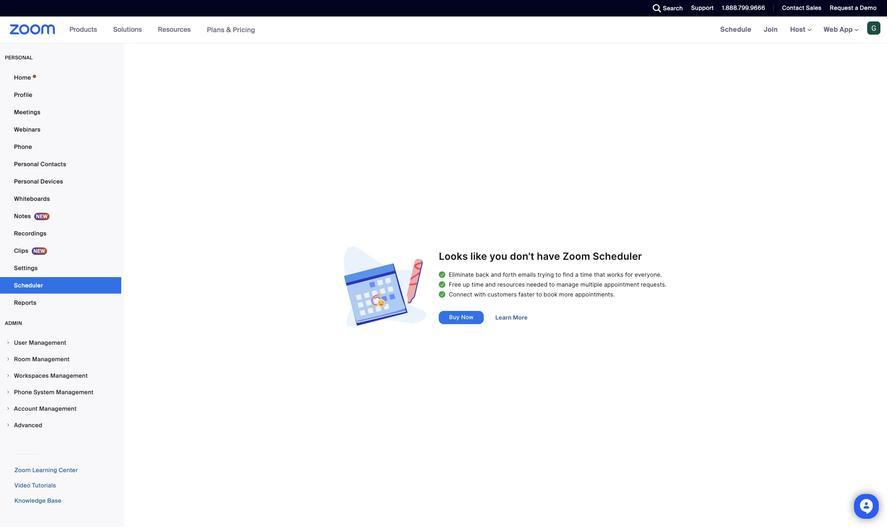 Task type: describe. For each thing, give the bounding box(es) containing it.
demo
[[861, 4, 877, 12]]

room
[[14, 356, 31, 363]]

pricing
[[233, 25, 255, 34]]

meetings
[[14, 109, 41, 116]]

base
[[47, 497, 62, 505]]

phone for phone
[[14, 143, 32, 151]]

phone for phone system management
[[14, 389, 32, 396]]

phone system management menu item
[[0, 385, 121, 400]]

notes link
[[0, 208, 121, 225]]

whiteboards
[[14, 195, 50, 203]]

&
[[226, 25, 231, 34]]

meetings link
[[0, 104, 121, 121]]

reports link
[[0, 295, 121, 311]]

home
[[14, 74, 31, 81]]

reports
[[14, 299, 36, 307]]

video tutorials link
[[14, 482, 56, 489]]

video
[[14, 482, 31, 489]]

settings link
[[0, 260, 121, 277]]

profile picture image
[[868, 21, 881, 35]]

room management menu item
[[0, 352, 121, 367]]

right image for room management
[[6, 357, 11, 362]]

1.888.799.9666
[[723, 4, 766, 12]]

banner containing products
[[0, 17, 888, 43]]

admin
[[5, 320, 22, 327]]

phone system management
[[14, 389, 94, 396]]

web app
[[824, 25, 853, 34]]

right image for workspaces
[[6, 374, 11, 378]]

zoom
[[14, 467, 31, 474]]

personal for personal devices
[[14, 178, 39, 185]]

search button
[[647, 0, 686, 17]]

host
[[791, 25, 808, 34]]

personal for personal contacts
[[14, 161, 39, 168]]

solutions
[[113, 25, 142, 34]]

recordings link
[[0, 225, 121, 242]]

video tutorials
[[14, 482, 56, 489]]

products button
[[70, 17, 101, 43]]

account management
[[14, 405, 77, 413]]

advanced
[[14, 422, 42, 429]]

resources button
[[158, 17, 195, 43]]

system
[[34, 389, 55, 396]]

a
[[856, 4, 859, 12]]

web app button
[[824, 25, 859, 34]]

profile
[[14, 91, 32, 99]]

workspaces management menu item
[[0, 368, 121, 384]]

request
[[831, 4, 854, 12]]

user
[[14, 339, 27, 347]]

request a demo
[[831, 4, 877, 12]]

whiteboards link
[[0, 191, 121, 207]]

right image for account management
[[6, 407, 11, 411]]

management for workspaces management
[[50, 372, 88, 380]]

sales
[[807, 4, 822, 12]]

management for room management
[[32, 356, 70, 363]]

clips link
[[0, 243, 121, 259]]

knowledge
[[14, 497, 46, 505]]

right image for phone
[[6, 390, 11, 395]]

webinars link
[[0, 121, 121, 138]]



Task type: locate. For each thing, give the bounding box(es) containing it.
0 vertical spatial phone
[[14, 143, 32, 151]]

phone
[[14, 143, 32, 151], [14, 389, 32, 396]]

room management
[[14, 356, 70, 363]]

right image inside account management 'menu item'
[[6, 407, 11, 411]]

management down phone system management menu item
[[39, 405, 77, 413]]

contact sales link
[[777, 0, 824, 17], [783, 4, 822, 12]]

tutorials
[[32, 482, 56, 489]]

workspaces
[[14, 372, 49, 380]]

plans & pricing link
[[207, 25, 255, 34], [207, 25, 255, 34]]

app
[[840, 25, 853, 34]]

learning
[[32, 467, 57, 474]]

plans
[[207, 25, 225, 34]]

support link
[[686, 0, 716, 17], [692, 4, 714, 12]]

workspaces management
[[14, 372, 88, 380]]

2 personal from the top
[[14, 178, 39, 185]]

management
[[29, 339, 66, 347], [32, 356, 70, 363], [50, 372, 88, 380], [56, 389, 94, 396], [39, 405, 77, 413]]

meetings navigation
[[715, 17, 888, 43]]

1 vertical spatial personal
[[14, 178, 39, 185]]

0 vertical spatial personal
[[14, 161, 39, 168]]

zoom learning center link
[[14, 467, 78, 474]]

1 right image from the top
[[6, 357, 11, 362]]

resources
[[158, 25, 191, 34]]

1 phone from the top
[[14, 143, 32, 151]]

knowledge base
[[14, 497, 62, 505]]

contact sales
[[783, 4, 822, 12]]

1 right image from the top
[[6, 340, 11, 345]]

management for account management
[[39, 405, 77, 413]]

phone inside 'link'
[[14, 143, 32, 151]]

profile link
[[0, 87, 121, 103]]

management up the room management
[[29, 339, 66, 347]]

scheduler link
[[0, 277, 121, 294]]

search
[[664, 5, 683, 12]]

host button
[[791, 25, 812, 34]]

notes
[[14, 213, 31, 220]]

phone down webinars
[[14, 143, 32, 151]]

schedule link
[[715, 17, 758, 43]]

advanced menu item
[[0, 418, 121, 433]]

personal devices
[[14, 178, 63, 185]]

account
[[14, 405, 38, 413]]

account management menu item
[[0, 401, 121, 417]]

request a demo link
[[824, 0, 888, 17], [831, 4, 877, 12]]

management for user management
[[29, 339, 66, 347]]

personal menu menu
[[0, 69, 121, 312]]

support
[[692, 4, 714, 12]]

1 personal from the top
[[14, 161, 39, 168]]

user management menu item
[[0, 335, 121, 351]]

zoom logo image
[[10, 24, 55, 35]]

2 phone from the top
[[14, 389, 32, 396]]

1.888.799.9666 button
[[716, 0, 768, 17], [723, 4, 766, 12]]

web
[[824, 25, 839, 34]]

center
[[59, 467, 78, 474]]

1 vertical spatial right image
[[6, 407, 11, 411]]

management down room management menu item
[[50, 372, 88, 380]]

right image for user
[[6, 340, 11, 345]]

personal
[[5, 54, 33, 61]]

phone up account
[[14, 389, 32, 396]]

clips
[[14, 247, 28, 255]]

management inside menu item
[[56, 389, 94, 396]]

right image inside advanced menu item
[[6, 423, 11, 428]]

contact
[[783, 4, 805, 12]]

personal devices link
[[0, 173, 121, 190]]

solutions button
[[113, 17, 146, 43]]

settings
[[14, 265, 38, 272]]

products
[[70, 25, 97, 34]]

zoom learning center
[[14, 467, 78, 474]]

admin menu menu
[[0, 335, 121, 434]]

personal up personal devices
[[14, 161, 39, 168]]

right image left system
[[6, 390, 11, 395]]

2 right image from the top
[[6, 374, 11, 378]]

right image left account
[[6, 407, 11, 411]]

devices
[[40, 178, 63, 185]]

right image
[[6, 340, 11, 345], [6, 374, 11, 378], [6, 390, 11, 395], [6, 423, 11, 428]]

1 vertical spatial phone
[[14, 389, 32, 396]]

recordings
[[14, 230, 47, 237]]

phone inside menu item
[[14, 389, 32, 396]]

scheduler
[[14, 282, 43, 289]]

right image inside room management menu item
[[6, 357, 11, 362]]

join
[[764, 25, 778, 34]]

product information navigation
[[63, 17, 262, 43]]

right image left room
[[6, 357, 11, 362]]

personal contacts link
[[0, 156, 121, 173]]

right image inside user management menu item
[[6, 340, 11, 345]]

right image inside phone system management menu item
[[6, 390, 11, 395]]

management up workspaces management
[[32, 356, 70, 363]]

schedule
[[721, 25, 752, 34]]

right image left 'user'
[[6, 340, 11, 345]]

3 right image from the top
[[6, 390, 11, 395]]

phone link
[[0, 139, 121, 155]]

user management
[[14, 339, 66, 347]]

knowledge base link
[[14, 497, 62, 505]]

2 right image from the top
[[6, 407, 11, 411]]

home link
[[0, 69, 121, 86]]

right image
[[6, 357, 11, 362], [6, 407, 11, 411]]

right image left advanced
[[6, 423, 11, 428]]

personal up "whiteboards" at the left of the page
[[14, 178, 39, 185]]

personal contacts
[[14, 161, 66, 168]]

personal
[[14, 161, 39, 168], [14, 178, 39, 185]]

plans & pricing
[[207, 25, 255, 34]]

right image inside workspaces management 'menu item'
[[6, 374, 11, 378]]

4 right image from the top
[[6, 423, 11, 428]]

right image left workspaces at the left bottom of page
[[6, 374, 11, 378]]

management down workspaces management 'menu item'
[[56, 389, 94, 396]]

webinars
[[14, 126, 41, 133]]

banner
[[0, 17, 888, 43]]

contacts
[[40, 161, 66, 168]]

0 vertical spatial right image
[[6, 357, 11, 362]]

join link
[[758, 17, 785, 43]]



Task type: vqa. For each thing, say whether or not it's contained in the screenshot.
first Personal from the bottom of the Personal Menu menu
yes



